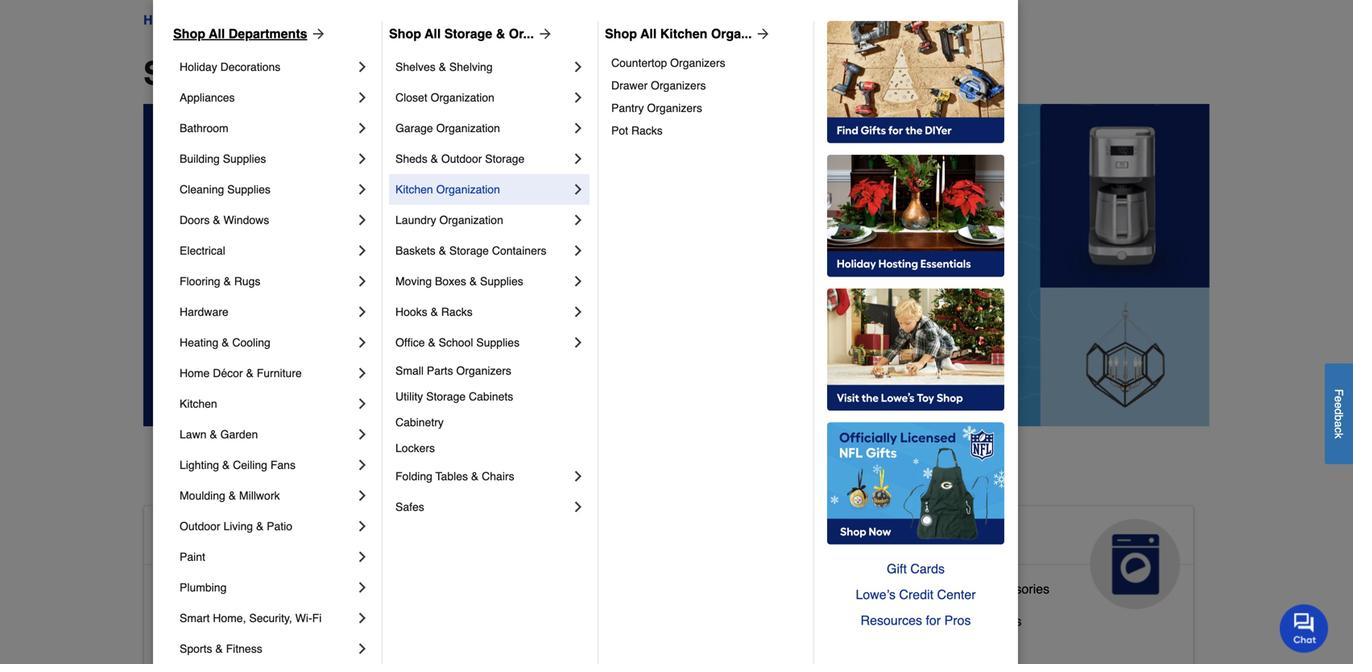 Task type: vqa. For each thing, say whether or not it's contained in the screenshot.
"PROGRAM"
no



Task type: locate. For each thing, give the bounding box(es) containing it.
appliances down holiday
[[180, 91, 235, 104]]

f e e d b a c k button
[[1326, 363, 1354, 464]]

lighting & ceiling fans
[[180, 459, 296, 471]]

shop all kitchen orga... link
[[605, 24, 772, 44]]

arrow right image up countertop organizers 'link'
[[752, 26, 772, 42]]

parts
[[427, 364, 453, 377], [935, 581, 966, 596]]

safes
[[396, 500, 425, 513]]

utility storage cabinets link
[[396, 384, 587, 409]]

organizers inside 'link'
[[671, 56, 726, 69]]

organization for closet organization
[[431, 91, 495, 104]]

chevron right image for flooring & rugs
[[355, 273, 371, 289]]

&
[[496, 26, 506, 41], [439, 60, 446, 73], [431, 152, 438, 165], [213, 214, 220, 226], [439, 244, 446, 257], [224, 275, 231, 288], [470, 275, 477, 288], [431, 305, 438, 318], [222, 336, 229, 349], [428, 336, 436, 349], [246, 367, 254, 380], [210, 428, 217, 441], [222, 459, 230, 471], [471, 470, 479, 483], [229, 489, 236, 502], [256, 520, 264, 533], [598, 525, 614, 551], [969, 581, 978, 596], [934, 614, 943, 629], [627, 639, 635, 654], [215, 642, 223, 655], [256, 646, 265, 661]]

tables
[[436, 470, 468, 483]]

1 shop from the left
[[173, 26, 205, 41]]

0 vertical spatial outdoor
[[441, 152, 482, 165]]

garage organization
[[396, 122, 500, 135]]

1 horizontal spatial parts
[[935, 581, 966, 596]]

appliances up cards
[[875, 525, 996, 551]]

all up shelves & shelving
[[425, 26, 441, 41]]

bathroom up "building"
[[180, 122, 229, 135]]

chevron right image for smart home, security, wi-fi
[[355, 610, 371, 626]]

appliances image
[[1091, 519, 1181, 609]]

d
[[1333, 408, 1346, 415]]

1 arrow right image from the left
[[307, 26, 327, 42]]

sports & fitness
[[180, 642, 262, 655]]

all up countertop
[[641, 26, 657, 41]]

all
[[209, 26, 225, 41], [425, 26, 441, 41], [641, 26, 657, 41], [232, 55, 273, 92]]

drawer organizers
[[612, 79, 706, 92]]

chevron right image for sports & fitness
[[355, 641, 371, 657]]

kitchen up lawn
[[180, 397, 217, 410]]

pet
[[620, 525, 655, 551], [516, 639, 536, 654]]

chat invite button image
[[1281, 604, 1330, 653]]

security,
[[249, 612, 292, 625]]

home inside 'link'
[[180, 367, 210, 380]]

supplies inside office & school supplies link
[[477, 336, 520, 349]]

parts down cards
[[935, 581, 966, 596]]

accessible entry & home link
[[157, 642, 303, 664]]

pot
[[612, 124, 629, 137]]

kitchen up countertop organizers
[[661, 26, 708, 41]]

holiday
[[180, 60, 217, 73]]

departments up holiday decorations
[[193, 12, 267, 27]]

livestock supplies
[[516, 607, 623, 622]]

furniture up kitchen link
[[257, 367, 302, 380]]

lighting
[[180, 459, 219, 471]]

for
[[926, 613, 941, 628]]

shop
[[173, 26, 205, 41], [389, 26, 421, 41], [605, 26, 637, 41]]

1 vertical spatial furniture
[[639, 639, 690, 654]]

lawn & garden
[[180, 428, 258, 441]]

baskets
[[396, 244, 436, 257]]

arrow right image up shop all departments
[[307, 26, 327, 42]]

3 shop from the left
[[605, 26, 637, 41]]

shop all storage & or...
[[389, 26, 534, 41]]

organizers inside "link"
[[647, 102, 703, 114]]

enjoy savings year-round. no matter what you're shopping for, find what you need at a great price. image
[[143, 104, 1210, 426]]

0 vertical spatial racks
[[632, 124, 663, 137]]

1 e from the top
[[1333, 396, 1346, 402]]

rugs
[[234, 275, 261, 288]]

1 horizontal spatial kitchen
[[396, 183, 433, 196]]

outdoor down garage organization
[[441, 152, 482, 165]]

& right houses,
[[627, 639, 635, 654]]

supplies inside building supplies link
[[223, 152, 266, 165]]

all for shop all kitchen orga...
[[641, 26, 657, 41]]

kitchen up laundry
[[396, 183, 433, 196]]

organization for laundry organization
[[440, 214, 504, 226]]

1 horizontal spatial outdoor
[[441, 152, 482, 165]]

supplies up cleaning supplies
[[223, 152, 266, 165]]

accessible
[[157, 525, 275, 551], [157, 581, 219, 596], [157, 614, 219, 629], [157, 646, 219, 661]]

1 horizontal spatial shop
[[389, 26, 421, 41]]

shop all storage & or... link
[[389, 24, 554, 44]]

f
[[1333, 389, 1346, 396]]

shop up countertop
[[605, 26, 637, 41]]

containers
[[492, 244, 547, 257]]

chevron right image for doors & windows
[[355, 212, 371, 228]]

visit the lowe's toy shop. image
[[828, 288, 1005, 411]]

all for shop all storage & or...
[[425, 26, 441, 41]]

drawer organizers link
[[612, 74, 803, 97]]

2 accessible from the top
[[157, 581, 219, 596]]

shop all departments
[[173, 26, 307, 41]]

0 vertical spatial furniture
[[257, 367, 302, 380]]

chevron right image for baskets & storage containers
[[571, 243, 587, 259]]

departments up garage
[[282, 55, 479, 92]]

accessible for accessible home
[[157, 525, 275, 551]]

chevron right image for paint
[[355, 549, 371, 565]]

supplies inside the cleaning supplies link
[[227, 183, 271, 196]]

2 horizontal spatial shop
[[605, 26, 637, 41]]

arrow right image inside shop all kitchen orga... link
[[752, 26, 772, 42]]

patio
[[267, 520, 293, 533]]

cleaning supplies link
[[180, 174, 355, 205]]

chevron right image for hooks & racks
[[571, 304, 587, 320]]

organizers up drawer organizers link
[[671, 56, 726, 69]]

0 horizontal spatial furniture
[[257, 367, 302, 380]]

departments up holiday decorations link
[[229, 26, 307, 41]]

chevron right image
[[355, 59, 371, 75], [355, 89, 371, 106], [571, 89, 587, 106], [571, 120, 587, 136], [355, 151, 371, 167], [571, 181, 587, 197], [571, 212, 587, 228], [355, 243, 371, 259], [571, 243, 587, 259], [355, 273, 371, 289], [571, 273, 587, 289], [355, 304, 371, 320], [571, 304, 587, 320], [571, 334, 587, 351], [355, 426, 371, 442], [355, 457, 371, 473], [355, 518, 371, 534], [355, 610, 371, 626]]

pot racks
[[612, 124, 663, 137]]

parts up the utility storage cabinets
[[427, 364, 453, 377]]

kitchen for kitchen organization
[[396, 183, 433, 196]]

hardware link
[[180, 297, 355, 327]]

gift cards link
[[828, 556, 1005, 582]]

organization for kitchen organization
[[436, 183, 500, 196]]

1 horizontal spatial appliances
[[875, 525, 996, 551]]

& up the wine
[[969, 581, 978, 596]]

1 vertical spatial parts
[[935, 581, 966, 596]]

racks up "office & school supplies" at the left
[[441, 305, 473, 318]]

animal & pet care image
[[732, 519, 822, 609]]

moulding
[[180, 489, 225, 502]]

0 horizontal spatial racks
[[441, 305, 473, 318]]

pantry organizers link
[[612, 97, 803, 119]]

pot racks link
[[612, 119, 803, 142]]

& left pros
[[934, 614, 943, 629]]

departments for shop
[[229, 26, 307, 41]]

appliances link
[[180, 82, 355, 113], [862, 506, 1194, 609]]

heating & cooling
[[180, 336, 271, 349]]

pet beds, houses, & furniture
[[516, 639, 690, 654]]

supplies down containers
[[480, 275, 524, 288]]

4 accessible from the top
[[157, 646, 219, 661]]

hardware
[[180, 305, 229, 318]]

chevron right image
[[571, 59, 587, 75], [355, 120, 371, 136], [571, 151, 587, 167], [355, 181, 371, 197], [355, 212, 371, 228], [355, 334, 371, 351], [355, 365, 371, 381], [355, 396, 371, 412], [571, 468, 587, 484], [355, 488, 371, 504], [571, 499, 587, 515], [355, 549, 371, 565], [355, 579, 371, 596], [355, 641, 371, 657]]

fans
[[271, 459, 296, 471]]

& right sheds
[[431, 152, 438, 165]]

shop for shop all departments
[[173, 26, 205, 41]]

shelves
[[396, 60, 436, 73]]

organization up sheds & outdoor storage
[[436, 122, 500, 135]]

all up holiday decorations
[[209, 26, 225, 41]]

storage down small parts organizers
[[426, 390, 466, 403]]

0 horizontal spatial appliances
[[180, 91, 235, 104]]

shop all departments
[[143, 55, 479, 92]]

outdoor living & patio link
[[180, 511, 355, 542]]

1 vertical spatial outdoor
[[180, 520, 220, 533]]

accessories
[[981, 581, 1050, 596]]

appliances link up chillers
[[862, 506, 1194, 609]]

garage organization link
[[396, 113, 571, 143]]

0 horizontal spatial parts
[[427, 364, 453, 377]]

accessible down "smart"
[[157, 646, 219, 661]]

0 horizontal spatial arrow right image
[[307, 26, 327, 42]]

& right tables
[[471, 470, 479, 483]]

1 horizontal spatial racks
[[632, 124, 663, 137]]

0 vertical spatial kitchen
[[661, 26, 708, 41]]

e up the 'd' at right
[[1333, 396, 1346, 402]]

1 vertical spatial appliances link
[[862, 506, 1194, 609]]

arrow right image for shop all departments
[[307, 26, 327, 42]]

e
[[1333, 396, 1346, 402], [1333, 402, 1346, 408]]

2 horizontal spatial arrow right image
[[752, 26, 772, 42]]

1 vertical spatial appliances
[[875, 525, 996, 551]]

utility storage cabinets
[[396, 390, 514, 403]]

organizers
[[671, 56, 726, 69], [651, 79, 706, 92], [647, 102, 703, 114], [456, 364, 512, 377]]

0 horizontal spatial kitchen
[[180, 397, 217, 410]]

organizers down countertop organizers
[[651, 79, 706, 92]]

appliances link down "decorations"
[[180, 82, 355, 113]]

1 horizontal spatial pet
[[620, 525, 655, 551]]

1 horizontal spatial furniture
[[639, 639, 690, 654]]

& right hooks
[[431, 305, 438, 318]]

1 vertical spatial kitchen
[[396, 183, 433, 196]]

bathroom link
[[180, 113, 355, 143]]

accessible up "smart"
[[157, 581, 219, 596]]

accessible up sports
[[157, 614, 219, 629]]

accessible for accessible bedroom
[[157, 614, 219, 629]]

0 horizontal spatial pet
[[516, 639, 536, 654]]

school
[[439, 336, 473, 349]]

1 accessible from the top
[[157, 525, 275, 551]]

& right office in the left bottom of the page
[[428, 336, 436, 349]]

accessible home
[[157, 525, 344, 551]]

accessible bathroom link
[[157, 578, 278, 610]]

organization down "shelving"
[[431, 91, 495, 104]]

3 arrow right image from the left
[[752, 26, 772, 42]]

furniture
[[257, 367, 302, 380], [639, 639, 690, 654]]

accessible down moulding
[[157, 525, 275, 551]]

beverage & wine chillers
[[875, 614, 1022, 629]]

0 horizontal spatial shop
[[173, 26, 205, 41]]

all down shop all departments link
[[232, 55, 273, 92]]

3 accessible from the top
[[157, 614, 219, 629]]

0 vertical spatial parts
[[427, 364, 453, 377]]

& right décor
[[246, 367, 254, 380]]

holiday hosting essentials. image
[[828, 155, 1005, 277]]

0 horizontal spatial outdoor
[[180, 520, 220, 533]]

e up b
[[1333, 402, 1346, 408]]

shop up 'shelves'
[[389, 26, 421, 41]]

0 vertical spatial pet
[[620, 525, 655, 551]]

bathroom up 'smart home, security, wi-fi'
[[222, 581, 278, 596]]

racks down pantry organizers
[[632, 124, 663, 137]]

utility
[[396, 390, 423, 403]]

& right the animal at left bottom
[[598, 525, 614, 551]]

chevron right image for lighting & ceiling fans
[[355, 457, 371, 473]]

supplies up windows
[[227, 183, 271, 196]]

home
[[143, 12, 179, 27], [180, 367, 210, 380], [281, 525, 344, 551], [268, 646, 303, 661]]

chevron right image for building supplies
[[355, 151, 371, 167]]

credit
[[900, 587, 934, 602]]

organization up the baskets & storage containers on the left top of the page
[[440, 214, 504, 226]]

shelves & shelving
[[396, 60, 493, 73]]

countertop
[[612, 56, 667, 69]]

shop for shop all kitchen orga...
[[605, 26, 637, 41]]

furniture right houses,
[[639, 639, 690, 654]]

chevron right image for holiday decorations
[[355, 59, 371, 75]]

supplies up houses,
[[574, 607, 623, 622]]

kitchen inside kitchen link
[[180, 397, 217, 410]]

& inside 'link'
[[246, 367, 254, 380]]

chevron right image for safes
[[571, 499, 587, 515]]

arrow right image inside shop all storage & or... link
[[534, 26, 554, 42]]

windows
[[224, 214, 269, 226]]

chevron right image for laundry organization
[[571, 212, 587, 228]]

chevron right image for sheds & outdoor storage
[[571, 151, 587, 167]]

beverage
[[875, 614, 930, 629]]

organization for garage organization
[[436, 122, 500, 135]]

0 horizontal spatial appliances link
[[180, 82, 355, 113]]

1 horizontal spatial arrow right image
[[534, 26, 554, 42]]

electrical
[[180, 244, 225, 257]]

resources for pros link
[[828, 608, 1005, 633]]

organization down sheds & outdoor storage
[[436, 183, 500, 196]]

outdoor down moulding
[[180, 520, 220, 533]]

supplies inside livestock supplies link
[[574, 607, 623, 622]]

outdoor living & patio
[[180, 520, 293, 533]]

shop up holiday
[[173, 26, 205, 41]]

holiday decorations link
[[180, 52, 355, 82]]

wi-
[[295, 612, 312, 625]]

arrow right image inside shop all departments link
[[307, 26, 327, 42]]

center
[[938, 587, 976, 602]]

chevron right image for moving boxes & supplies
[[571, 273, 587, 289]]

find gifts for the diyer. image
[[828, 21, 1005, 143]]

small
[[396, 364, 424, 377]]

2 shop from the left
[[389, 26, 421, 41]]

chevron right image for hardware
[[355, 304, 371, 320]]

2 horizontal spatial kitchen
[[661, 26, 708, 41]]

gift cards
[[887, 561, 945, 576]]

& right "baskets"
[[439, 244, 446, 257]]

plumbing
[[180, 581, 227, 594]]

baskets & storage containers link
[[396, 235, 571, 266]]

2 arrow right image from the left
[[534, 26, 554, 42]]

supplies up small parts organizers link on the left bottom of page
[[477, 336, 520, 349]]

chevron right image for kitchen organization
[[571, 181, 587, 197]]

arrow right image
[[307, 26, 327, 42], [534, 26, 554, 42], [752, 26, 772, 42]]

organizers down "drawer organizers"
[[647, 102, 703, 114]]

2 vertical spatial kitchen
[[180, 397, 217, 410]]

cabinetry
[[396, 416, 444, 429]]

kitchen inside 'kitchen organization' link
[[396, 183, 433, 196]]

storage up 'kitchen organization' link
[[485, 152, 525, 165]]

moulding & millwork
[[180, 489, 280, 502]]

chevron right image for cleaning supplies
[[355, 181, 371, 197]]

& right doors
[[213, 214, 220, 226]]

& inside animal & pet care
[[598, 525, 614, 551]]

arrow right image up shelves & shelving link
[[534, 26, 554, 42]]



Task type: describe. For each thing, give the bounding box(es) containing it.
& right entry
[[256, 646, 265, 661]]

resources
[[861, 613, 923, 628]]

organizers up utility storage cabinets link
[[456, 364, 512, 377]]

furniture inside 'link'
[[257, 367, 302, 380]]

& down accessible bedroom link
[[215, 642, 223, 655]]

& left cooling
[[222, 336, 229, 349]]

appliance parts & accessories
[[875, 581, 1050, 596]]

0 vertical spatial appliances
[[180, 91, 235, 104]]

moving boxes & supplies link
[[396, 266, 571, 297]]

building supplies link
[[180, 143, 355, 174]]

chairs
[[482, 470, 515, 483]]

supplies for building supplies
[[223, 152, 266, 165]]

chillers
[[979, 614, 1022, 629]]

all for shop all departments
[[232, 55, 273, 92]]

chevron right image for heating & cooling
[[355, 334, 371, 351]]

supplies inside moving boxes & supplies link
[[480, 275, 524, 288]]

doors & windows link
[[180, 205, 355, 235]]

shop all kitchen orga...
[[605, 26, 752, 41]]

flooring
[[180, 275, 220, 288]]

home link
[[143, 10, 179, 30]]

chevron right image for outdoor living & patio
[[355, 518, 371, 534]]

appliance parts & accessories link
[[875, 578, 1050, 610]]

chevron right image for closet organization
[[571, 89, 587, 106]]

pet beds, houses, & furniture link
[[516, 636, 690, 664]]

b
[[1333, 415, 1346, 421]]

garage
[[396, 122, 433, 135]]

supplies for livestock supplies
[[574, 607, 623, 622]]

home,
[[213, 612, 246, 625]]

home décor & furniture link
[[180, 358, 355, 388]]

organizers for pantry organizers
[[647, 102, 703, 114]]

& right 'shelves'
[[439, 60, 446, 73]]

chevron right image for electrical
[[355, 243, 371, 259]]

a
[[1333, 421, 1346, 427]]

garden
[[220, 428, 258, 441]]

fi
[[312, 612, 322, 625]]

paint link
[[180, 542, 355, 572]]

chevron right image for moulding & millwork
[[355, 488, 371, 504]]

departments for shop
[[282, 55, 479, 92]]

plumbing link
[[180, 572, 355, 603]]

moulding & millwork link
[[180, 480, 355, 511]]

heating
[[180, 336, 219, 349]]

moving boxes & supplies
[[396, 275, 524, 288]]

shop
[[143, 55, 224, 92]]

& left patio
[[256, 520, 264, 533]]

1 vertical spatial racks
[[441, 305, 473, 318]]

home décor & furniture
[[180, 367, 302, 380]]

doors
[[180, 214, 210, 226]]

folding
[[396, 470, 433, 483]]

shelving
[[450, 60, 493, 73]]

animal & pet care
[[516, 525, 655, 577]]

& left or...
[[496, 26, 506, 41]]

0 vertical spatial appliances link
[[180, 82, 355, 113]]

0 vertical spatial bathroom
[[180, 122, 229, 135]]

boxes
[[435, 275, 467, 288]]

2 e from the top
[[1333, 402, 1346, 408]]

officially licensed n f l gifts. shop now. image
[[828, 422, 1005, 545]]

1 vertical spatial bathroom
[[222, 581, 278, 596]]

kitchen inside shop all kitchen orga... link
[[661, 26, 708, 41]]

small parts organizers link
[[396, 358, 587, 384]]

& right boxes
[[470, 275, 477, 288]]

chevron right image for home décor & furniture
[[355, 365, 371, 381]]

flooring & rugs link
[[180, 266, 355, 297]]

flooring & rugs
[[180, 275, 261, 288]]

building
[[180, 152, 220, 165]]

accessible for accessible bathroom
[[157, 581, 219, 596]]

accessible bedroom link
[[157, 610, 275, 642]]

office & school supplies link
[[396, 327, 571, 358]]

laundry organization link
[[396, 205, 571, 235]]

hooks & racks link
[[396, 297, 571, 327]]

countertop organizers
[[612, 56, 726, 69]]

accessible for accessible entry & home
[[157, 646, 219, 661]]

electrical link
[[180, 235, 355, 266]]

kitchen for kitchen
[[180, 397, 217, 410]]

arrow right image for shop all kitchen orga...
[[752, 26, 772, 42]]

parts for small
[[427, 364, 453, 377]]

accessible home image
[[373, 519, 463, 609]]

supplies for cleaning supplies
[[227, 183, 271, 196]]

lowe's
[[856, 587, 896, 602]]

gift
[[887, 561, 907, 576]]

decorations
[[220, 60, 281, 73]]

& left rugs
[[224, 275, 231, 288]]

smart home, security, wi-fi
[[180, 612, 322, 625]]

storage up "shelving"
[[445, 26, 493, 41]]

chevron right image for plumbing
[[355, 579, 371, 596]]

& left millwork
[[229, 489, 236, 502]]

organizers for drawer organizers
[[651, 79, 706, 92]]

chevron right image for lawn & garden
[[355, 426, 371, 442]]

chevron right image for shelves & shelving
[[571, 59, 587, 75]]

appliance
[[875, 581, 932, 596]]

1 vertical spatial pet
[[516, 639, 536, 654]]

parts for appliance
[[935, 581, 966, 596]]

pantry
[[612, 102, 644, 114]]

wine
[[946, 614, 976, 629]]

building supplies
[[180, 152, 266, 165]]

laundry organization
[[396, 214, 504, 226]]

chevron right image for kitchen
[[355, 396, 371, 412]]

chevron right image for folding tables & chairs
[[571, 468, 587, 484]]

chevron right image for garage organization
[[571, 120, 587, 136]]

f e e d b a c k
[[1333, 389, 1346, 438]]

heating & cooling link
[[180, 327, 355, 358]]

office & school supplies
[[396, 336, 520, 349]]

all for shop all departments
[[209, 26, 225, 41]]

doors & windows
[[180, 214, 269, 226]]

& left ceiling
[[222, 459, 230, 471]]

lighting & ceiling fans link
[[180, 450, 355, 480]]

closet organization
[[396, 91, 495, 104]]

cabinets
[[469, 390, 514, 403]]

chevron right image for appliances
[[355, 89, 371, 106]]

arrow right image for shop all storage & or...
[[534, 26, 554, 42]]

chevron right image for bathroom
[[355, 120, 371, 136]]

storage up moving boxes & supplies
[[450, 244, 489, 257]]

animal
[[516, 525, 591, 551]]

or...
[[509, 26, 534, 41]]

beds,
[[539, 639, 572, 654]]

c
[[1333, 427, 1346, 433]]

closet
[[396, 91, 428, 104]]

orga...
[[711, 26, 752, 41]]

& right lawn
[[210, 428, 217, 441]]

laundry
[[396, 214, 436, 226]]

accessible home link
[[144, 506, 476, 609]]

shop for shop all storage & or...
[[389, 26, 421, 41]]

pet inside animal & pet care
[[620, 525, 655, 551]]

organizers for countertop organizers
[[671, 56, 726, 69]]

closet organization link
[[396, 82, 571, 113]]

1 horizontal spatial appliances link
[[862, 506, 1194, 609]]

care
[[516, 551, 566, 577]]

hooks & racks
[[396, 305, 473, 318]]

chevron right image for office & school supplies
[[571, 334, 587, 351]]

lowe's credit center
[[856, 587, 976, 602]]

hooks
[[396, 305, 428, 318]]

paint
[[180, 550, 205, 563]]

living
[[224, 520, 253, 533]]

sheds & outdoor storage link
[[396, 143, 571, 174]]



